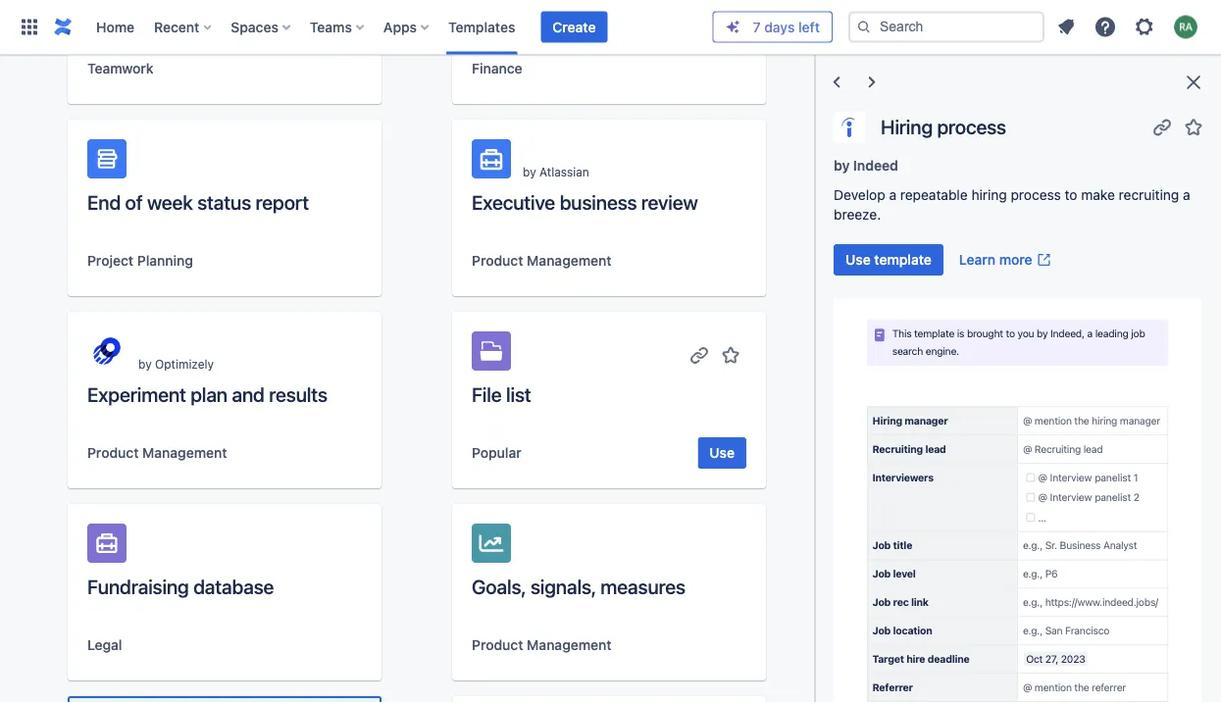 Task type: vqa. For each thing, say whether or not it's contained in the screenshot.
Management for plan
yes



Task type: locate. For each thing, give the bounding box(es) containing it.
a right recruiting
[[1184, 187, 1191, 203]]

home
[[96, 19, 135, 35]]

product management down experiment on the left of the page
[[87, 445, 227, 461]]

a right develop at the top right of the page
[[890, 187, 897, 203]]

1 vertical spatial product
[[87, 445, 139, 461]]

spaces
[[231, 19, 279, 35]]

product management down 'executive'
[[472, 253, 612, 269]]

confluence image
[[51, 15, 75, 39], [51, 15, 75, 39]]

product for experiment plan and results
[[87, 445, 139, 461]]

executive
[[472, 190, 556, 213]]

star file list image
[[719, 343, 743, 367]]

management down "experiment plan and results"
[[142, 445, 227, 461]]

0 horizontal spatial a
[[890, 187, 897, 203]]

use template button
[[834, 244, 944, 276]]

product down experiment on the left of the page
[[87, 445, 139, 461]]

by up experiment on the left of the page
[[138, 357, 152, 371]]

banner
[[0, 0, 1222, 55]]

global element
[[12, 0, 713, 54]]

teams button
[[304, 11, 372, 43]]

signals,
[[531, 575, 596, 598]]

left
[[799, 19, 820, 35]]

optimizely
[[155, 357, 214, 371]]

hiring
[[972, 187, 1008, 203]]

use for popular
[[710, 445, 735, 461]]

indeed
[[854, 158, 899, 174]]

Search field
[[849, 11, 1045, 43]]

recent button
[[148, 11, 219, 43]]

share link image for "star experiment plan and results" image
[[303, 343, 327, 367]]

your profile and preferences image
[[1175, 15, 1198, 39]]

2 vertical spatial product management
[[472, 637, 612, 654]]

management
[[527, 253, 612, 269], [142, 445, 227, 461], [527, 637, 612, 654]]

product management for goals,
[[472, 637, 612, 654]]

learn
[[960, 252, 996, 268]]

file
[[472, 383, 502, 406]]

0 horizontal spatial process
[[938, 115, 1007, 138]]

0 vertical spatial management
[[527, 253, 612, 269]]

templates
[[449, 19, 516, 35]]

hiring process
[[881, 115, 1007, 138]]

management for business
[[527, 253, 612, 269]]

product management button down 'executive'
[[472, 251, 612, 271]]

share link image left star file list 'image' on the right of the page
[[688, 343, 712, 367]]

product management button down "signals,"
[[472, 636, 612, 656]]

develop a repeatable hiring process to make recruiting a breeze.
[[834, 187, 1191, 223]]

product management button
[[472, 251, 612, 271], [87, 444, 227, 463], [472, 636, 612, 656]]

learn more link
[[948, 244, 1064, 276]]

repeatable
[[901, 187, 968, 203]]

more
[[1000, 252, 1033, 268]]

share link image left "star experiment plan and results" image
[[303, 343, 327, 367]]

plan
[[191, 383, 228, 406]]

management down "signals,"
[[527, 637, 612, 654]]

appswitcher icon image
[[18, 15, 41, 39]]

use
[[325, 60, 350, 77], [710, 60, 735, 77], [846, 252, 871, 268], [710, 445, 735, 461]]

legal
[[87, 637, 122, 654]]

0 horizontal spatial share link image
[[303, 343, 327, 367]]

1 horizontal spatial a
[[1184, 187, 1191, 203]]

teams
[[310, 19, 352, 35]]

finance button
[[472, 59, 523, 79]]

1 vertical spatial product management button
[[87, 444, 227, 463]]

product
[[472, 253, 524, 269], [87, 445, 139, 461], [472, 637, 524, 654]]

notification icon image
[[1055, 15, 1078, 39]]

2 vertical spatial management
[[527, 637, 612, 654]]

product management down "signals,"
[[472, 637, 612, 654]]

teamwork button
[[87, 59, 154, 79]]

0 vertical spatial product
[[472, 253, 524, 269]]

search image
[[857, 19, 872, 35]]

7
[[753, 19, 761, 35]]

goals, signals, measures
[[472, 575, 686, 598]]

create
[[553, 19, 596, 35]]

1 vertical spatial management
[[142, 445, 227, 461]]

0 horizontal spatial by
[[138, 357, 152, 371]]

project planning button
[[87, 251, 193, 271]]

process right hiring
[[938, 115, 1007, 138]]

0 vertical spatial product management button
[[472, 251, 612, 271]]

process
[[938, 115, 1007, 138], [1011, 187, 1062, 203]]

use button
[[313, 53, 362, 84], [698, 53, 747, 84], [698, 438, 747, 469]]

share link image
[[1151, 115, 1175, 139], [303, 343, 327, 367], [688, 343, 712, 367]]

product down 'executive'
[[472, 253, 524, 269]]

legal button
[[87, 636, 122, 656]]

product management button for executive
[[472, 251, 612, 271]]

next template image
[[861, 71, 884, 94]]

product down goals,
[[472, 637, 524, 654]]

previous template image
[[825, 71, 849, 94]]

recent
[[154, 19, 200, 35]]

fundraising database
[[87, 575, 274, 598]]

share link image for star file list 'image' on the right of the page
[[688, 343, 712, 367]]

home link
[[90, 11, 140, 43]]

product management button for goals,
[[472, 636, 612, 656]]

create link
[[541, 11, 608, 43]]

use template
[[846, 252, 932, 268]]

a
[[890, 187, 897, 203], [1184, 187, 1191, 203]]

hiring
[[881, 115, 933, 138]]

product for executive business review
[[472, 253, 524, 269]]

management for signals,
[[527, 637, 612, 654]]

to
[[1065, 187, 1078, 203]]

by atlassian
[[523, 165, 590, 179]]

use for teamwork
[[325, 60, 350, 77]]

project
[[87, 253, 134, 269]]

1 horizontal spatial by
[[523, 165, 536, 179]]

2 horizontal spatial by
[[834, 158, 850, 174]]

popular
[[472, 445, 522, 461]]

by for executive business review
[[523, 165, 536, 179]]

by
[[834, 158, 850, 174], [523, 165, 536, 179], [138, 357, 152, 371]]

0 vertical spatial product management
[[472, 253, 612, 269]]

1 horizontal spatial process
[[1011, 187, 1062, 203]]

1 horizontal spatial share link image
[[688, 343, 712, 367]]

1 a from the left
[[890, 187, 897, 203]]

product management
[[472, 253, 612, 269], [87, 445, 227, 461], [472, 637, 612, 654]]

by indeed
[[834, 158, 899, 174]]

1 vertical spatial product management
[[87, 445, 227, 461]]

of
[[125, 190, 143, 213]]

days
[[765, 19, 795, 35]]

process left to
[[1011, 187, 1062, 203]]

atlassian
[[540, 165, 590, 179]]

goals,
[[472, 575, 526, 598]]

by up 'executive'
[[523, 165, 536, 179]]

end
[[87, 190, 121, 213]]

review
[[642, 190, 698, 213]]

2 vertical spatial product management button
[[472, 636, 612, 656]]

popular button
[[472, 444, 522, 463]]

product management button down experiment on the left of the page
[[87, 444, 227, 463]]

by for experiment plan and results
[[138, 357, 152, 371]]

1 vertical spatial process
[[1011, 187, 1062, 203]]

teamwork
[[87, 60, 154, 77]]

list
[[506, 383, 531, 406]]

2 vertical spatial product
[[472, 637, 524, 654]]

make
[[1082, 187, 1116, 203]]

management down executive business review
[[527, 253, 612, 269]]

share link image left star hiring process 'icon'
[[1151, 115, 1175, 139]]

by left indeed
[[834, 158, 850, 174]]

results
[[269, 383, 328, 406]]



Task type: describe. For each thing, give the bounding box(es) containing it.
develop
[[834, 187, 886, 203]]

star experiment plan and results image
[[335, 343, 358, 367]]

measures
[[601, 575, 686, 598]]

banner containing home
[[0, 0, 1222, 55]]

fundraising
[[87, 575, 189, 598]]

2 horizontal spatial share link image
[[1151, 115, 1175, 139]]

experiment
[[87, 383, 186, 406]]

learn more
[[960, 252, 1033, 268]]

file list
[[472, 383, 531, 406]]

planning
[[137, 253, 193, 269]]

end of week status report
[[87, 190, 309, 213]]

premium icon image
[[726, 19, 742, 35]]

close image
[[1183, 71, 1206, 94]]

help icon image
[[1094, 15, 1118, 39]]

2 a from the left
[[1184, 187, 1191, 203]]

executive business review
[[472, 190, 698, 213]]

management for plan
[[142, 445, 227, 461]]

7 days left
[[753, 19, 820, 35]]

product management button for experiment
[[87, 444, 227, 463]]

templates link
[[443, 11, 521, 43]]

star hiring process image
[[1183, 115, 1206, 139]]

business
[[560, 190, 637, 213]]

use button for finance
[[698, 53, 747, 84]]

product management for experiment
[[87, 445, 227, 461]]

and
[[232, 383, 265, 406]]

apps
[[384, 19, 417, 35]]

database
[[193, 575, 274, 598]]

status
[[197, 190, 251, 213]]

recruiting
[[1119, 187, 1180, 203]]

use button for teamwork
[[313, 53, 362, 84]]

by optimizely
[[138, 357, 214, 371]]

report
[[256, 190, 309, 213]]

settings icon image
[[1133, 15, 1157, 39]]

product for goals, signals, measures
[[472, 637, 524, 654]]

breeze.
[[834, 207, 881, 223]]

spaces button
[[225, 11, 298, 43]]

week
[[147, 190, 193, 213]]

process inside the develop a repeatable hiring process to make recruiting a breeze.
[[1011, 187, 1062, 203]]

project planning
[[87, 253, 193, 269]]

finance
[[472, 60, 523, 77]]

7 days left button
[[714, 12, 832, 42]]

template
[[875, 252, 932, 268]]

apps button
[[378, 11, 437, 43]]

experiment plan and results
[[87, 383, 328, 406]]

product management for executive
[[472, 253, 612, 269]]

0 vertical spatial process
[[938, 115, 1007, 138]]

use button for popular
[[698, 438, 747, 469]]

use for finance
[[710, 60, 735, 77]]



